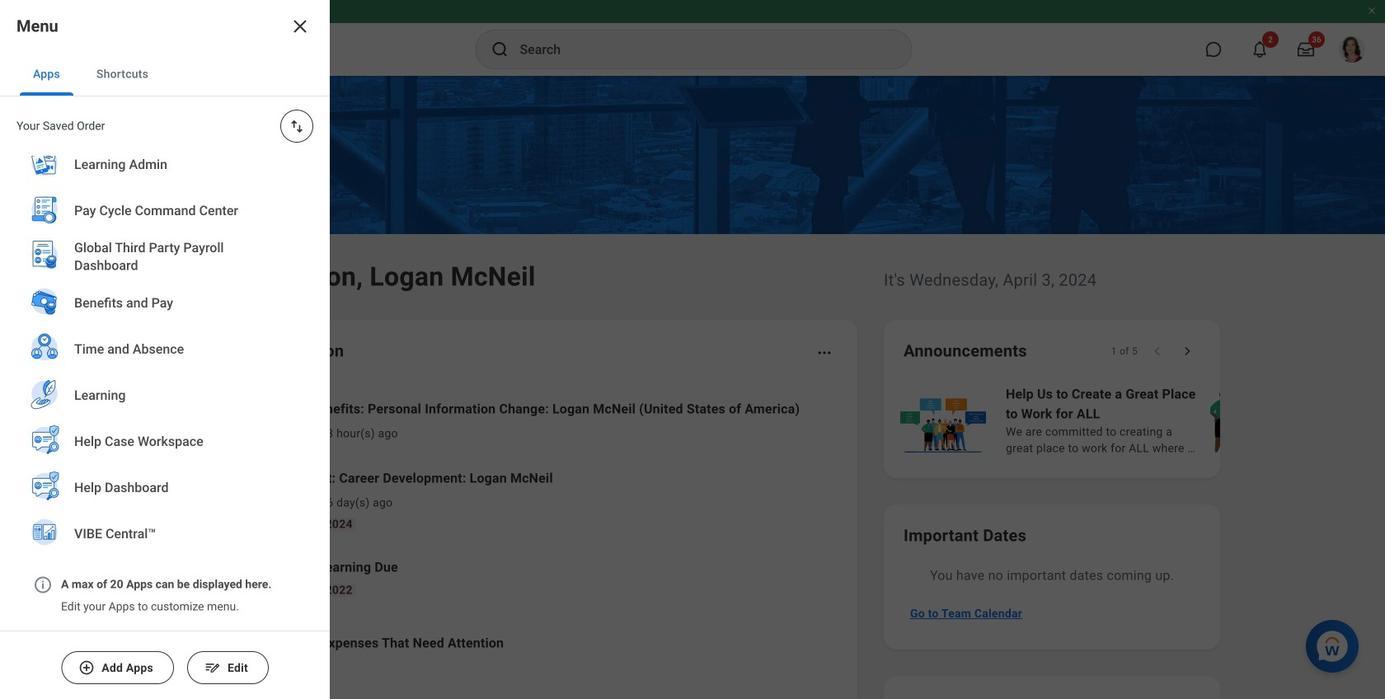 Task type: describe. For each thing, give the bounding box(es) containing it.
inbox large image
[[1298, 41, 1315, 58]]

search image
[[490, 40, 510, 59]]

global navigation dialog
[[0, 0, 330, 700]]

book open image
[[209, 565, 233, 590]]

info image
[[33, 575, 53, 595]]

profile logan mcneil element
[[1330, 31, 1376, 68]]



Task type: vqa. For each thing, say whether or not it's contained in the screenshot.
8
no



Task type: locate. For each thing, give the bounding box(es) containing it.
tab list
[[0, 53, 330, 97]]

close environment banner image
[[1368, 6, 1378, 16]]

status
[[1112, 345, 1138, 358]]

list
[[0, 0, 330, 570], [898, 383, 1386, 459], [185, 386, 838, 676]]

banner
[[0, 0, 1386, 76]]

notifications large image
[[1252, 41, 1269, 58]]

chevron left small image
[[1150, 343, 1166, 360]]

x image
[[290, 16, 310, 36]]

sort image
[[289, 118, 305, 134]]

plus circle image
[[78, 660, 95, 676]]

main content
[[0, 76, 1386, 700]]

chevron right small image
[[1180, 343, 1196, 360]]

dashboard expenses image
[[209, 631, 233, 656]]

text edit image
[[204, 660, 221, 676]]



